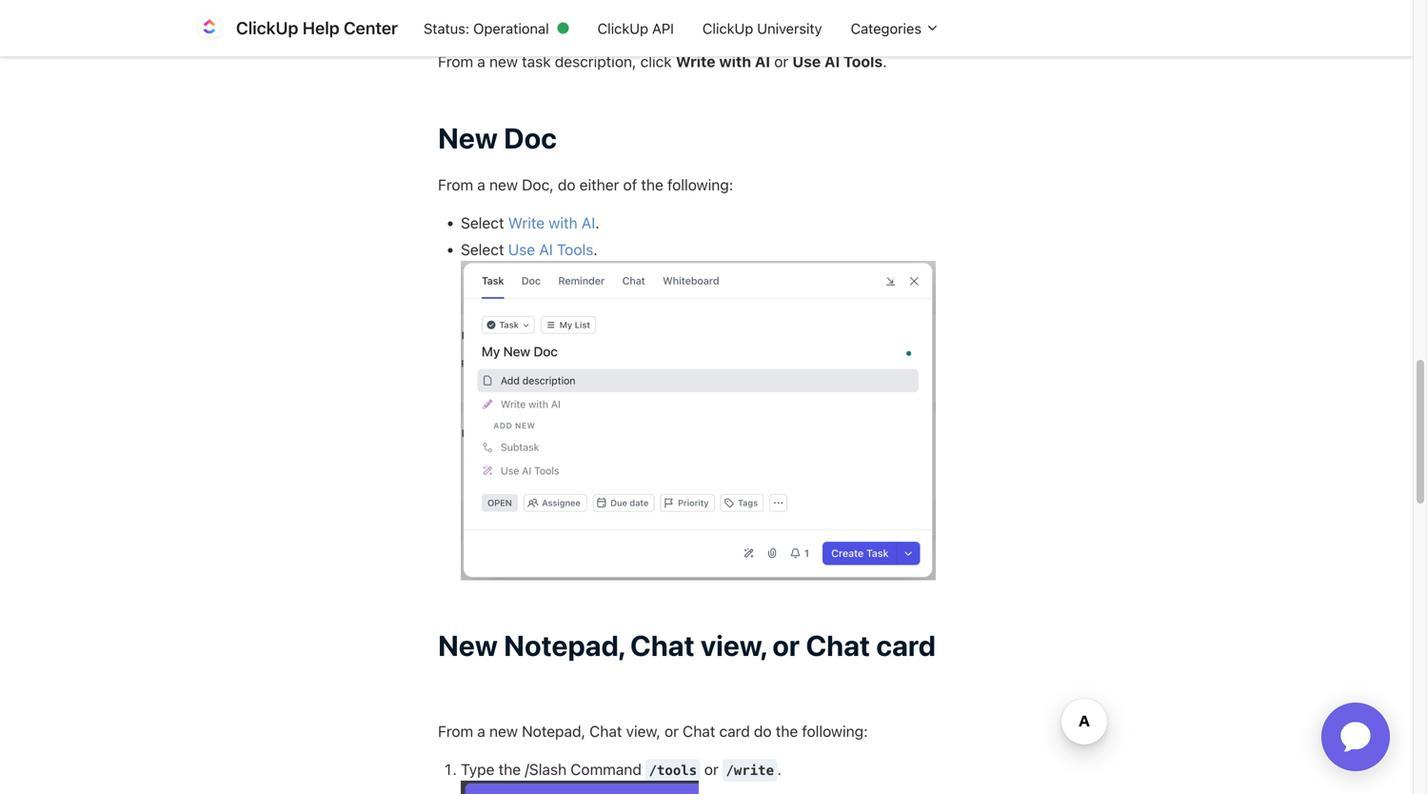 Task type: describe. For each thing, give the bounding box(es) containing it.
0 vertical spatial do
[[558, 176, 576, 194]]

a for notepad,
[[477, 723, 486, 741]]

screenshot showing how to access ai in a new doc. image
[[461, 261, 936, 581]]

from a new task description, click write with ai or use ai tools .
[[438, 52, 887, 71]]

center
[[344, 18, 398, 38]]

new for notepad,
[[490, 723, 518, 741]]

a for doc,
[[477, 176, 486, 194]]

/slash
[[525, 761, 567, 779]]

ai down clickup university
[[755, 52, 771, 71]]

either
[[580, 176, 619, 194]]

1 vertical spatial with
[[549, 214, 578, 232]]

use ai tools link
[[508, 240, 594, 258]]

1 vertical spatial notepad,
[[522, 723, 586, 741]]

0 horizontal spatial write
[[508, 214, 545, 232]]

screenshot showing how to access ai with a /slash command from a new notepad. image
[[461, 781, 699, 794]]

0 vertical spatial write
[[676, 52, 716, 71]]

description,
[[555, 52, 637, 71]]

0 vertical spatial tools
[[844, 52, 883, 71]]

new for doc,
[[490, 176, 518, 194]]

type
[[461, 761, 495, 779]]

ai down write with ai link
[[539, 240, 553, 258]]

ai down from a new doc, do either of the following: on the top
[[582, 214, 595, 232]]

/tools
[[649, 763, 697, 779]]

clickup help center link
[[194, 13, 410, 43]]

command
[[571, 761, 642, 779]]

1 horizontal spatial do
[[754, 723, 772, 741]]

. down write with ai link
[[594, 240, 598, 258]]

task
[[522, 52, 551, 71]]

new notepad, chat view, or chat card
[[438, 629, 936, 663]]

1 horizontal spatial view,
[[701, 629, 767, 663]]

clickup for clickup university
[[703, 20, 754, 36]]

0 horizontal spatial card
[[720, 723, 750, 741]]

clickup help center
[[236, 18, 398, 38]]

of
[[623, 176, 637, 194]]

1 vertical spatial the
[[776, 723, 798, 741]]

status: operational
[[424, 20, 549, 36]]

. down either
[[595, 214, 600, 232]]

. right /write at the right bottom of page
[[778, 761, 782, 779]]

clickup api
[[598, 20, 674, 36]]

0 horizontal spatial use
[[508, 240, 535, 258]]

ai down categories popup button
[[825, 52, 840, 71]]

0 vertical spatial notepad,
[[504, 629, 624, 663]]

clickup university
[[703, 20, 822, 36]]

clickup university link
[[689, 10, 837, 46]]

new for new doc
[[438, 121, 498, 155]]

select write with ai .
[[461, 214, 600, 232]]



Task type: locate. For each thing, give the bounding box(es) containing it.
2 vertical spatial from
[[438, 723, 473, 741]]

0 horizontal spatial tools
[[557, 240, 594, 258]]

1 vertical spatial use
[[508, 240, 535, 258]]

1 select from the top
[[461, 214, 504, 232]]

2 vertical spatial new
[[490, 723, 518, 741]]

1 from from the top
[[438, 52, 473, 71]]

0 horizontal spatial following:
[[668, 176, 734, 194]]

1 vertical spatial write
[[508, 214, 545, 232]]

doc,
[[522, 176, 554, 194]]

0 vertical spatial new
[[490, 52, 518, 71]]

0 vertical spatial card
[[877, 629, 936, 663]]

write up select use ai tools .
[[508, 214, 545, 232]]

clickup
[[236, 18, 298, 38], [598, 20, 649, 36], [703, 20, 754, 36]]

a down new doc
[[477, 176, 486, 194]]

0 vertical spatial use
[[793, 52, 821, 71]]

1 a from the top
[[477, 52, 486, 71]]

from up type
[[438, 723, 473, 741]]

1 horizontal spatial tools
[[844, 52, 883, 71]]

following:
[[668, 176, 734, 194], [802, 723, 868, 741]]

tools down write with ai link
[[557, 240, 594, 258]]

do
[[558, 176, 576, 194], [754, 723, 772, 741]]

1 horizontal spatial with
[[719, 52, 751, 71]]

categories button
[[837, 10, 954, 46]]

/write
[[726, 763, 774, 779]]

0 vertical spatial from
[[438, 52, 473, 71]]

1 vertical spatial select
[[461, 240, 504, 258]]

type the /slash command /tools or /write .
[[461, 761, 786, 779]]

tools down categories
[[844, 52, 883, 71]]

select down the select write with ai .
[[461, 240, 504, 258]]

new doc
[[438, 121, 557, 155]]

3 from from the top
[[438, 723, 473, 741]]

categories
[[851, 20, 926, 36]]

write
[[676, 52, 716, 71], [508, 214, 545, 232]]

1 horizontal spatial the
[[641, 176, 664, 194]]

. down categories
[[883, 52, 887, 71]]

card
[[877, 629, 936, 663], [720, 723, 750, 741]]

from a new doc, do either of the following:
[[438, 176, 734, 194]]

new left task
[[490, 52, 518, 71]]

from for from a new notepad, chat view, or chat card do the following:
[[438, 723, 473, 741]]

1 vertical spatial new
[[438, 629, 498, 663]]

0 horizontal spatial the
[[499, 761, 521, 779]]

0 horizontal spatial do
[[558, 176, 576, 194]]

0 vertical spatial following:
[[668, 176, 734, 194]]

doc
[[504, 121, 557, 155]]

1 vertical spatial new
[[490, 176, 518, 194]]

3 new from the top
[[490, 723, 518, 741]]

0 vertical spatial view,
[[701, 629, 767, 663]]

.
[[883, 52, 887, 71], [595, 214, 600, 232], [594, 240, 598, 258], [778, 761, 782, 779]]

2 new from the top
[[490, 176, 518, 194]]

chat
[[630, 629, 695, 663], [806, 629, 871, 663], [590, 723, 622, 741], [683, 723, 716, 741]]

use down university
[[793, 52, 821, 71]]

1 horizontal spatial card
[[877, 629, 936, 663]]

do up /write at the right bottom of page
[[754, 723, 772, 741]]

clickup for clickup help center
[[236, 18, 298, 38]]

new
[[438, 121, 498, 155], [438, 629, 498, 663]]

from for from a new task description, click write with ai or use ai tools .
[[438, 52, 473, 71]]

click
[[641, 52, 672, 71]]

0 vertical spatial with
[[719, 52, 751, 71]]

clickup left api
[[598, 20, 649, 36]]

new left doc,
[[490, 176, 518, 194]]

1 vertical spatial do
[[754, 723, 772, 741]]

or
[[775, 52, 789, 71], [773, 629, 800, 663], [665, 723, 679, 741], [705, 761, 719, 779]]

a up type
[[477, 723, 486, 741]]

3 a from the top
[[477, 723, 486, 741]]

2 vertical spatial the
[[499, 761, 521, 779]]

1 horizontal spatial use
[[793, 52, 821, 71]]

clickup api link
[[583, 10, 689, 46]]

help
[[303, 18, 340, 38]]

from a new notepad, chat view, or chat card do the following:
[[438, 723, 868, 741]]

from down new doc
[[438, 176, 473, 194]]

write with ai link
[[508, 214, 595, 232]]

a down status: operational
[[477, 52, 486, 71]]

the
[[641, 176, 664, 194], [776, 723, 798, 741], [499, 761, 521, 779]]

select
[[461, 214, 504, 232], [461, 240, 504, 258]]

2 new from the top
[[438, 629, 498, 663]]

2 a from the top
[[477, 176, 486, 194]]

view,
[[701, 629, 767, 663], [626, 723, 661, 741]]

api
[[652, 20, 674, 36]]

a
[[477, 52, 486, 71], [477, 176, 486, 194], [477, 723, 486, 741]]

select for select use ai tools .
[[461, 240, 504, 258]]

clickup help help center home page image
[[194, 13, 225, 43]]

2 horizontal spatial clickup
[[703, 20, 754, 36]]

1 vertical spatial card
[[720, 723, 750, 741]]

a for task
[[477, 52, 486, 71]]

do right doc,
[[558, 176, 576, 194]]

write right click
[[676, 52, 716, 71]]

from
[[438, 52, 473, 71], [438, 176, 473, 194], [438, 723, 473, 741]]

1 vertical spatial a
[[477, 176, 486, 194]]

0 horizontal spatial clickup
[[236, 18, 298, 38]]

0 vertical spatial the
[[641, 176, 664, 194]]

1 horizontal spatial write
[[676, 52, 716, 71]]

new for task
[[490, 52, 518, 71]]

1 vertical spatial view,
[[626, 723, 661, 741]]

select use ai tools .
[[461, 240, 598, 258]]

clickup left university
[[703, 20, 754, 36]]

university
[[757, 20, 822, 36]]

with up use ai tools link in the top of the page
[[549, 214, 578, 232]]

with
[[719, 52, 751, 71], [549, 214, 578, 232]]

1 vertical spatial from
[[438, 176, 473, 194]]

2 from from the top
[[438, 176, 473, 194]]

new
[[490, 52, 518, 71], [490, 176, 518, 194], [490, 723, 518, 741]]

1 horizontal spatial following:
[[802, 723, 868, 741]]

tools
[[844, 52, 883, 71], [557, 240, 594, 258]]

2 select from the top
[[461, 240, 504, 258]]

0 horizontal spatial view,
[[626, 723, 661, 741]]

0 horizontal spatial with
[[549, 214, 578, 232]]

use down the select write with ai .
[[508, 240, 535, 258]]

status:
[[424, 20, 470, 36]]

from down status:
[[438, 52, 473, 71]]

notepad,
[[504, 629, 624, 663], [522, 723, 586, 741]]

clickup for clickup api
[[598, 20, 649, 36]]

use
[[793, 52, 821, 71], [508, 240, 535, 258]]

new for new notepad, chat view, or chat card
[[438, 629, 498, 663]]

0 vertical spatial select
[[461, 214, 504, 232]]

clickup left help
[[236, 18, 298, 38]]

1 vertical spatial following:
[[802, 723, 868, 741]]

1 new from the top
[[438, 121, 498, 155]]

new up type
[[490, 723, 518, 741]]

1 new from the top
[[490, 52, 518, 71]]

select up select use ai tools .
[[461, 214, 504, 232]]

0 vertical spatial new
[[438, 121, 498, 155]]

2 horizontal spatial the
[[776, 723, 798, 741]]

application
[[1299, 680, 1413, 794]]

operational
[[473, 20, 549, 36]]

2 vertical spatial a
[[477, 723, 486, 741]]

select for select write with ai .
[[461, 214, 504, 232]]

ai
[[755, 52, 771, 71], [825, 52, 840, 71], [582, 214, 595, 232], [539, 240, 553, 258]]

1 horizontal spatial clickup
[[598, 20, 649, 36]]

with down clickup university
[[719, 52, 751, 71]]

1 vertical spatial tools
[[557, 240, 594, 258]]

0 vertical spatial a
[[477, 52, 486, 71]]

from for from a new doc, do either of the following:
[[438, 176, 473, 194]]



Task type: vqa. For each thing, say whether or not it's contained in the screenshot.
bottom Inbox
no



